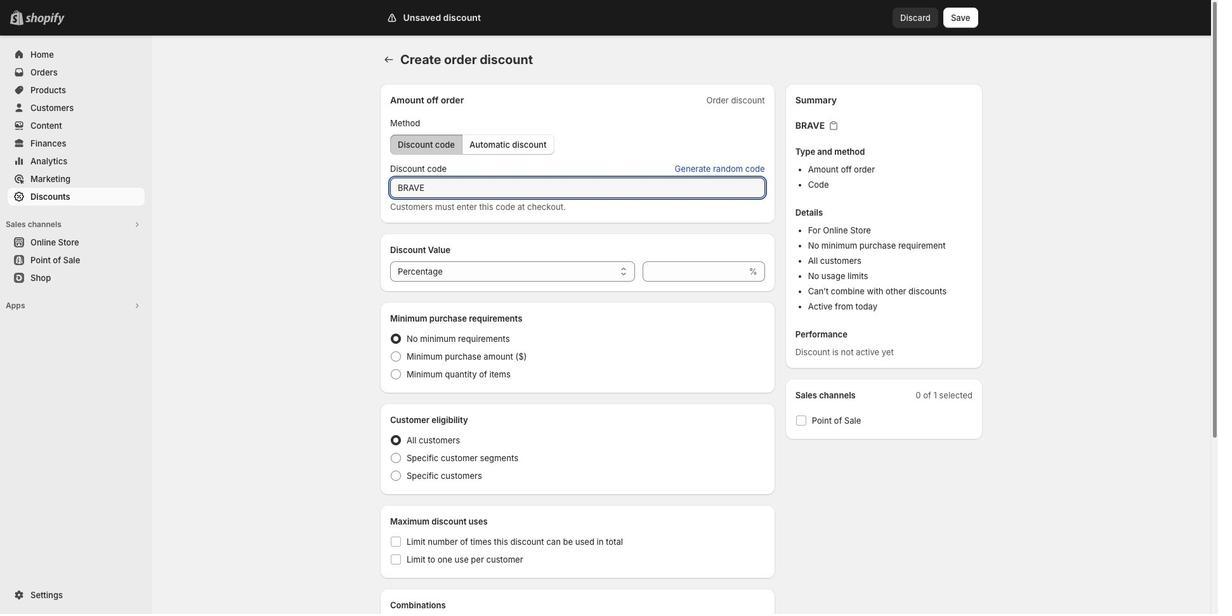 Task type: locate. For each thing, give the bounding box(es) containing it.
None text field
[[643, 261, 747, 282]]

None text field
[[390, 178, 765, 198]]



Task type: vqa. For each thing, say whether or not it's contained in the screenshot.
text box
yes



Task type: describe. For each thing, give the bounding box(es) containing it.
shopify image
[[25, 13, 65, 25]]



